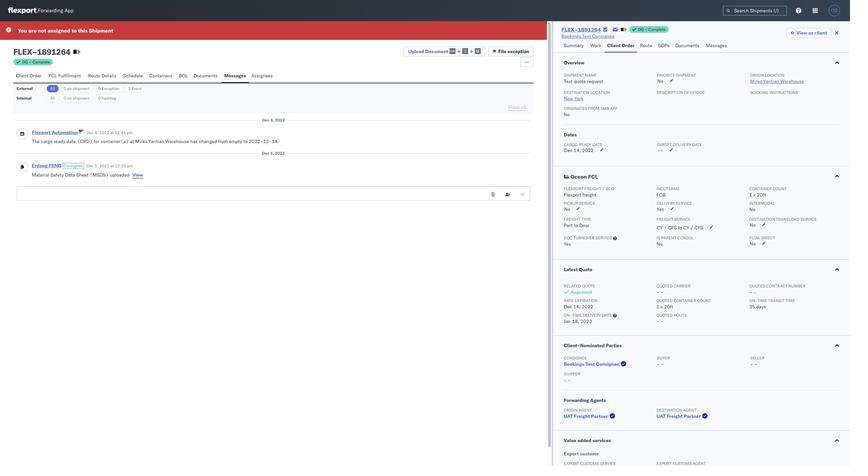 Task type: locate. For each thing, give the bounding box(es) containing it.
2 uat from the left
[[657, 414, 666, 420]]

client-nominated parties button
[[554, 336, 851, 356]]

2 uat freight partner link from the left
[[657, 413, 710, 420]]

1 inside quoted container count 1 x 20ft
[[657, 304, 660, 310]]

dec
[[262, 118, 270, 123], [87, 130, 94, 135], [565, 148, 573, 154], [262, 151, 270, 156], [87, 164, 94, 168], [564, 304, 573, 310]]

documents right "bol" button
[[194, 73, 218, 79]]

1 vertical spatial 20ft
[[665, 304, 674, 310]]

1 down the container
[[750, 192, 753, 198]]

flexport for flexport freight / bco flexport freight
[[564, 186, 584, 191]]

at left the 12:20
[[110, 164, 114, 168]]

consignee down client-
[[564, 356, 587, 361]]

1 horizontal spatial messages
[[707, 43, 727, 49]]

20ft up quoted route - -
[[665, 304, 674, 310]]

destination inside destination location new york
[[564, 90, 590, 95]]

14, inside quoted contract number - - rate expiration dec 14, 2022
[[574, 304, 581, 310]]

quoted inside quoted route - -
[[657, 313, 673, 318]]

fcl left fulfillment
[[49, 73, 57, 79]]

view left the as at the top right
[[797, 30, 808, 36]]

route inside button
[[88, 73, 100, 79]]

1 vertical spatial shipment
[[73, 86, 90, 91]]

origin down forwarding agents
[[564, 408, 578, 413]]

service
[[675, 217, 691, 222]]

on- for on-time delivery date
[[564, 313, 573, 318]]

Search Shipments (/) text field
[[723, 6, 788, 16]]

14,
[[574, 148, 581, 154], [574, 304, 581, 310]]

assignees
[[252, 73, 273, 79]]

20ft down the container
[[758, 192, 767, 198]]

quoted for quoted route - -
[[657, 313, 673, 318]]

1 vertical spatial at
[[130, 139, 134, 145]]

0 horizontal spatial from
[[218, 139, 228, 145]]

at down pm on the left
[[130, 139, 134, 145]]

1 vertical spatial dg
[[22, 59, 28, 64]]

1 horizontal spatial from
[[589, 106, 600, 111]]

overview
[[564, 60, 585, 66]]

origin inside origin location mirko yantian warehouse
[[751, 73, 765, 78]]

pm
[[127, 130, 133, 135]]

--
[[658, 148, 664, 154]]

1 horizontal spatial on-
[[750, 298, 758, 303]]

2022 inside quoted contract number - - rate expiration dec 14, 2022
[[582, 304, 594, 310]]

uat
[[564, 414, 573, 420], [657, 414, 666, 420]]

on- for on-time transit time 35 days
[[750, 298, 758, 303]]

2022 up for
[[99, 130, 109, 135]]

12:20
[[115, 164, 126, 168]]

on down fcl fulfillment button
[[67, 96, 72, 101]]

1 vertical spatial 4,
[[95, 130, 98, 135]]

freight
[[564, 217, 581, 222], [657, 217, 674, 222], [574, 414, 590, 420], [667, 414, 683, 420]]

1891264 down 'assigned'
[[37, 47, 71, 57]]

view
[[797, 30, 808, 36], [132, 172, 143, 178]]

1 horizontal spatial cfs
[[695, 225, 704, 231]]

exception
[[102, 86, 120, 91]]

1 uat from the left
[[564, 414, 573, 420]]

quoted left carrier
[[657, 284, 673, 289]]

client
[[608, 43, 621, 49], [16, 73, 28, 79]]

complete down 'flex - 1891264'
[[33, 59, 50, 64]]

4, up the 14.
[[271, 118, 274, 123]]

yantian
[[764, 78, 780, 84], [149, 139, 164, 145]]

delivery up the 2023
[[583, 313, 601, 318]]

1 vertical spatial route
[[88, 73, 100, 79]]

client right work button
[[608, 43, 621, 49]]

consignee up data
[[64, 164, 83, 168]]

erdong feng consignee
[[32, 163, 83, 169]]

2022 for dec 14, 2022
[[583, 148, 594, 154]]

value added services
[[564, 438, 611, 444]]

changed
[[199, 139, 217, 145]]

0 vertical spatial messages button
[[704, 40, 731, 53]]

port
[[564, 223, 573, 229]]

1 vertical spatial messages button
[[222, 70, 249, 83]]

destination location new york
[[564, 90, 610, 102]]

x down the container
[[754, 192, 756, 198]]

0 vertical spatial warehouse
[[781, 78, 805, 84]]

on- up the 35
[[750, 298, 758, 303]]

yes down the delivery
[[657, 206, 665, 212]]

view button
[[132, 172, 143, 178]]

0 vertical spatial 20ft
[[758, 192, 767, 198]]

2 partner from the left
[[684, 414, 701, 420]]

all
[[50, 86, 55, 91], [50, 96, 55, 101]]

1 horizontal spatial yes
[[657, 206, 665, 212]]

1 vertical spatial complete
[[33, 59, 50, 64]]

yantian inside origin location mirko yantian warehouse
[[764, 78, 780, 84]]

schedule button
[[121, 70, 147, 83]]

flexport freight / bco flexport freight
[[564, 186, 615, 198]]

count inside container count 1 x 20ft
[[774, 186, 787, 191]]

shipment for 0 hashtag
[[73, 96, 90, 101]]

0 vertical spatial count
[[774, 186, 787, 191]]

bookings up 'shipper'
[[564, 362, 585, 368]]

uat freight partner down origin agent
[[564, 414, 608, 420]]

service right turnover at the right
[[596, 236, 612, 241]]

0 vertical spatial client order button
[[605, 40, 638, 53]]

new
[[564, 96, 574, 102]]

1 horizontal spatial dg - complete
[[639, 27, 666, 32]]

14, down rate in the right bottom of the page
[[574, 304, 581, 310]]

container
[[750, 186, 772, 191]]

quoted left contract
[[750, 284, 766, 289]]

2 horizontal spatial destination
[[750, 217, 776, 222]]

erdong feng button
[[32, 163, 61, 169]]

route for route
[[640, 43, 653, 49]]

1 horizontal spatial 5,
[[271, 151, 274, 156]]

at for flexport automation
[[110, 130, 114, 135]]

sops button
[[656, 40, 673, 53]]

for
[[94, 139, 100, 145]]

1 all from the top
[[50, 86, 55, 91]]

0
[[64, 86, 66, 91], [98, 86, 101, 91], [64, 96, 66, 101], [98, 96, 101, 101]]

1 vertical spatial location
[[591, 90, 610, 95]]

documents for bottom documents button
[[194, 73, 218, 79]]

0 vertical spatial messages
[[707, 43, 727, 49]]

shipment right this
[[89, 27, 113, 34]]

0 vertical spatial route
[[640, 43, 653, 49]]

sheet
[[76, 172, 89, 178]]

0 vertical spatial origin
[[751, 73, 765, 78]]

freight up port
[[564, 217, 581, 222]]

0 horizontal spatial documents button
[[191, 70, 222, 83]]

(crd)
[[77, 139, 93, 145]]

forwarding for forwarding agents
[[564, 398, 590, 404]]

freight inside freight type port to door
[[564, 217, 581, 222]]

messages left assignees on the left top of page
[[224, 73, 246, 79]]

1 uat freight partner from the left
[[564, 414, 608, 420]]

from left 'empty' at the left
[[218, 139, 228, 145]]

count inside quoted container count 1 x 20ft
[[698, 298, 712, 303]]

route left sops
[[640, 43, 653, 49]]

0 vertical spatial shipment
[[89, 27, 113, 34]]

forwarding up origin agent
[[564, 398, 590, 404]]

1 vertical spatial flexport
[[564, 186, 584, 191]]

0 horizontal spatial messages button
[[222, 70, 249, 83]]

x inside container count 1 x 20ft
[[754, 192, 756, 198]]

test inside shipment name test quote request
[[564, 78, 573, 84]]

uat freight partner link for origin
[[564, 413, 617, 420]]

cy up 'is'
[[657, 225, 663, 231]]

0 horizontal spatial location
[[591, 90, 610, 95]]

0 horizontal spatial documents
[[194, 73, 218, 79]]

fcl
[[49, 73, 57, 79], [589, 173, 598, 180]]

all button down fcl fulfillment
[[47, 85, 59, 93]]

dec up (crd)
[[87, 130, 94, 135]]

(msds)
[[90, 172, 109, 178]]

dec for dec 4, 2022
[[262, 118, 270, 123]]

0 horizontal spatial uat
[[564, 414, 573, 420]]

0 horizontal spatial x
[[661, 304, 664, 310]]

overview button
[[554, 53, 851, 73]]

1 0 on shipment from the top
[[64, 86, 90, 91]]

count
[[774, 186, 787, 191], [698, 298, 712, 303]]

1 vertical spatial delivery
[[583, 313, 601, 318]]

quoted for quoted container count 1 x 20ft
[[657, 298, 673, 303]]

client order button
[[605, 40, 638, 53], [13, 70, 46, 83]]

on down fulfillment
[[67, 86, 72, 91]]

test down the nominated
[[586, 362, 595, 368]]

fcl right ocean
[[589, 173, 598, 180]]

None text field
[[17, 186, 531, 201]]

this
[[78, 27, 88, 34]]

1
[[750, 192, 753, 198], [657, 304, 660, 310]]

1 vertical spatial all
[[50, 96, 55, 101]]

documents up overview button
[[676, 43, 700, 49]]

0 exception
[[98, 86, 120, 91]]

uat freight partner link down destination agent
[[657, 413, 710, 420]]

2022 up (msds)
[[99, 164, 109, 168]]

dec down 12-
[[262, 151, 270, 156]]

2
[[128, 86, 131, 91]]

cy
[[657, 225, 663, 231], [684, 225, 690, 231]]

0 horizontal spatial fcl
[[49, 73, 57, 79]]

2022 down expiration at the right bottom
[[582, 304, 594, 310]]

1 vertical spatial 5,
[[95, 164, 98, 168]]

time
[[758, 298, 768, 303], [786, 298, 796, 303], [573, 313, 582, 318]]

client order button right work
[[605, 40, 638, 53]]

x inside quoted container count 1 x 20ft
[[661, 304, 664, 310]]

1 horizontal spatial warehouse
[[781, 78, 805, 84]]

dg - complete down 'flex - 1891264'
[[22, 59, 50, 64]]

all for external
[[50, 86, 55, 91]]

client order button up external
[[13, 70, 46, 83]]

1 partner from the left
[[592, 414, 608, 420]]

cargo
[[564, 142, 578, 147]]

1 horizontal spatial route
[[640, 43, 653, 49]]

0 horizontal spatial time
[[573, 313, 582, 318]]

uat down destination agent
[[657, 414, 666, 420]]

0 horizontal spatial partner
[[592, 414, 608, 420]]

1 vertical spatial client order
[[16, 73, 42, 79]]

dg - complete up route button
[[639, 27, 666, 32]]

bol button
[[177, 70, 191, 83]]

upload document button
[[404, 47, 486, 56]]

client order right work button
[[608, 43, 635, 49]]

2022 down the 14.
[[275, 151, 285, 156]]

request
[[588, 78, 604, 84]]

1 horizontal spatial cy
[[684, 225, 690, 231]]

0 on shipment for 0 exception
[[64, 86, 90, 91]]

from left the "smb"
[[589, 106, 600, 111]]

location for york
[[591, 90, 610, 95]]

quoted inside quoted carrier - -
[[657, 284, 673, 289]]

1 horizontal spatial messages button
[[704, 40, 731, 53]]

york
[[575, 96, 584, 102]]

agent for origin agent
[[579, 408, 592, 413]]

documents button right the bol
[[191, 70, 222, 83]]

1 horizontal spatial uat freight partner
[[657, 414, 701, 420]]

1 horizontal spatial uat
[[657, 414, 666, 420]]

5, for dec 5, 2022 at 12:20 am
[[95, 164, 98, 168]]

0 hashtag
[[98, 96, 116, 101]]

2 uat freight partner from the left
[[657, 414, 701, 420]]

export
[[564, 451, 579, 457]]

origin for origin agent
[[564, 408, 578, 413]]

2 vertical spatial shipment
[[73, 96, 90, 101]]

1 horizontal spatial 1
[[750, 192, 753, 198]]

partner down agents
[[592, 414, 608, 420]]

location inside destination location new york
[[591, 90, 610, 95]]

no
[[658, 78, 664, 84], [564, 112, 570, 118], [565, 206, 571, 212], [750, 207, 756, 213], [750, 222, 756, 228], [750, 241, 756, 247], [657, 241, 663, 247]]

warehouse left has
[[166, 139, 189, 145]]

quoted for quoted contract number - - rate expiration dec 14, 2022
[[750, 284, 766, 289]]

shipment down overview
[[564, 73, 585, 78]]

yes down "doc"
[[564, 241, 572, 247]]

1 horizontal spatial agent
[[684, 408, 697, 413]]

delivery right target
[[673, 142, 692, 147]]

0 vertical spatial at
[[110, 130, 114, 135]]

0 vertical spatial location
[[766, 73, 785, 78]]

5, up (msds)
[[95, 164, 98, 168]]

days
[[757, 304, 767, 310]]

cy down service
[[684, 225, 690, 231]]

dg down flex
[[22, 59, 28, 64]]

fob
[[657, 192, 666, 198]]

5, down the 14.
[[271, 151, 274, 156]]

1 agent from the left
[[579, 408, 592, 413]]

origin up booking
[[751, 73, 765, 78]]

you are not assigned to this shipment
[[18, 27, 113, 34]]

4, for dec 4, 2022
[[271, 118, 274, 123]]

flexport automation button
[[32, 130, 78, 136]]

0 vertical spatial dg
[[639, 27, 644, 32]]

uat freight partner for origin
[[564, 414, 608, 420]]

target delivery date
[[658, 142, 703, 147]]

shipment inside shipment name test quote request
[[564, 73, 585, 78]]

5, for dec 5, 2022
[[271, 151, 274, 156]]

1 vertical spatial order
[[30, 73, 42, 79]]

2022-
[[249, 139, 263, 145]]

0 horizontal spatial 5,
[[95, 164, 98, 168]]

x up quoted route - -
[[661, 304, 664, 310]]

1 horizontal spatial origin
[[751, 73, 765, 78]]

jan
[[564, 319, 571, 325]]

0 horizontal spatial warehouse
[[166, 139, 189, 145]]

time right transit
[[786, 298, 796, 303]]

1 vertical spatial view
[[132, 172, 143, 178]]

1 vertical spatial origin
[[564, 408, 578, 413]]

0 horizontal spatial dg
[[22, 59, 28, 64]]

safety
[[51, 172, 64, 178]]

location for yantian
[[766, 73, 785, 78]]

1 vertical spatial forwarding
[[564, 398, 590, 404]]

at left 11:41
[[110, 130, 114, 135]]

dates
[[564, 132, 577, 138]]

bookings test consignee link
[[562, 33, 615, 40], [564, 361, 628, 368]]

0 horizontal spatial 20ft
[[665, 304, 674, 310]]

0 horizontal spatial cy
[[657, 225, 663, 231]]

2022 for dec 4, 2022
[[275, 118, 285, 123]]

from
[[589, 106, 600, 111], [218, 139, 228, 145]]

consignee inside erdong feng consignee
[[64, 164, 83, 168]]

2 cy from the left
[[684, 225, 690, 231]]

quote down name
[[574, 78, 586, 84]]

app right the "smb"
[[611, 106, 618, 111]]

no down the intermodal
[[750, 207, 756, 213]]

0 horizontal spatial 4,
[[95, 130, 98, 135]]

0 horizontal spatial uat freight partner
[[564, 414, 608, 420]]

0 horizontal spatial messages
[[224, 73, 246, 79]]

1 horizontal spatial location
[[766, 73, 785, 78]]

2 all from the top
[[50, 96, 55, 101]]

messages up overview button
[[707, 43, 727, 49]]

1 vertical spatial bookings test consignee link
[[564, 361, 628, 368]]

1 vertical spatial 14,
[[574, 304, 581, 310]]

0 on shipment for 0 hashtag
[[64, 96, 90, 101]]

dg up route button
[[639, 27, 644, 32]]

1 horizontal spatial yantian
[[764, 78, 780, 84]]

at for erdong feng
[[110, 164, 114, 168]]

0 vertical spatial destination
[[564, 90, 590, 95]]

quoted inside quoted contract number - - rate expiration dec 14, 2022
[[750, 284, 766, 289]]

route details button
[[85, 70, 121, 83]]

1 vertical spatial app
[[611, 106, 618, 111]]

0 vertical spatial bookings test consignee
[[562, 33, 615, 39]]

location up mirko yantian warehouse link
[[766, 73, 785, 78]]

dec down rate in the right bottom of the page
[[564, 304, 573, 310]]

forwarding up not
[[38, 7, 63, 14]]

date
[[67, 139, 76, 145], [593, 142, 603, 147], [693, 142, 703, 147], [602, 313, 612, 318]]

-
[[645, 27, 648, 32], [32, 47, 37, 57], [29, 59, 32, 64], [658, 148, 661, 154], [661, 148, 664, 154], [657, 289, 660, 295], [661, 289, 664, 295], [750, 289, 753, 295], [754, 289, 757, 295], [657, 319, 660, 325], [661, 319, 664, 325], [658, 362, 660, 368], [662, 362, 665, 368], [751, 362, 754, 368], [755, 362, 758, 368], [564, 378, 567, 383], [568, 378, 571, 383]]

1 vertical spatial test
[[564, 78, 573, 84]]

test up the new
[[564, 78, 573, 84]]

upload document
[[409, 48, 449, 54]]

all button for internal
[[47, 94, 59, 102]]

/ left bco
[[603, 186, 605, 191]]

0 vertical spatial yes
[[657, 206, 665, 212]]

2 all button from the top
[[47, 94, 59, 102]]

0 vertical spatial shipment
[[676, 73, 697, 78]]

app inside originates from smb app no
[[611, 106, 618, 111]]

1 vertical spatial shipment
[[564, 73, 585, 78]]

assignees button
[[249, 70, 277, 83]]

documents
[[676, 43, 700, 49], [194, 73, 218, 79]]

2 agent from the left
[[684, 408, 697, 413]]

1 all button from the top
[[47, 85, 59, 93]]

1 vertical spatial messages
[[224, 73, 246, 79]]

bookings down flex-
[[562, 33, 581, 39]]

quoted for quoted carrier - -
[[657, 284, 673, 289]]

1 on from the top
[[67, 86, 72, 91]]

yes
[[657, 206, 665, 212], [564, 241, 572, 247]]

14, down cargo ready date
[[574, 148, 581, 154]]

destination transload service
[[750, 217, 817, 222]]

seller - -
[[751, 356, 765, 368]]

route details
[[88, 73, 116, 79]]

35
[[750, 304, 756, 310]]

location inside origin location mirko yantian warehouse
[[766, 73, 785, 78]]

quoted inside quoted container count 1 x 20ft
[[657, 298, 673, 303]]

/ up 'parent'
[[665, 225, 667, 231]]

delivery
[[673, 142, 692, 147], [583, 313, 601, 318]]

ready down flexport automation
[[54, 139, 65, 145]]

0 vertical spatial 0 on shipment
[[64, 86, 90, 91]]

route inside button
[[640, 43, 653, 49]]

2 0 on shipment from the top
[[64, 96, 90, 101]]

1 horizontal spatial forwarding
[[564, 398, 590, 404]]

0 horizontal spatial on-
[[564, 313, 573, 318]]

bookings test consignee down "flex-1891264" "link"
[[562, 33, 615, 39]]

freight up pickup service in the top of the page
[[583, 192, 597, 198]]

dec up the material safety data sheet (msds) uploaded view
[[87, 164, 94, 168]]

0 horizontal spatial cfs
[[669, 225, 677, 231]]

os button
[[827, 3, 843, 18]]

2 on from the top
[[67, 96, 72, 101]]

booking instructions
[[751, 90, 799, 95]]

partner down destination agent
[[684, 414, 701, 420]]

documents button up overview button
[[673, 40, 704, 53]]

bookings test consignee inside 'link'
[[564, 362, 620, 368]]

flexport up pickup
[[564, 192, 582, 198]]

2022 down cargo ready date
[[583, 148, 594, 154]]

/ up consol
[[691, 225, 694, 231]]

flexport for flexport automation
[[32, 130, 51, 136]]

1 horizontal spatial 1891264
[[578, 26, 601, 33]]

2022
[[275, 118, 285, 123], [99, 130, 109, 135], [583, 148, 594, 154], [275, 151, 285, 156], [99, 164, 109, 168], [582, 304, 594, 310]]

dg
[[639, 27, 644, 32], [22, 59, 28, 64]]

time up jan 18, 2023 in the right of the page
[[573, 313, 582, 318]]

messages button left assignees on the left top of page
[[222, 70, 249, 83]]

on-time transit time 35 days
[[750, 298, 796, 310]]

1 horizontal spatial count
[[774, 186, 787, 191]]

0 vertical spatial all
[[50, 86, 55, 91]]

view inside button
[[797, 30, 808, 36]]

all button down fcl fulfillment button
[[47, 94, 59, 102]]

1 uat freight partner link from the left
[[564, 413, 617, 420]]

on- inside on-time transit time 35 days
[[750, 298, 758, 303]]

dec up 12-
[[262, 118, 270, 123]]

1 vertical spatial warehouse
[[166, 139, 189, 145]]

material
[[32, 172, 49, 178]]

1 up quoted route - -
[[657, 304, 660, 310]]

0 vertical spatial 4,
[[271, 118, 274, 123]]

mirko right container(s)
[[135, 139, 147, 145]]

summary button
[[562, 40, 588, 53]]

ocean fcl button
[[554, 166, 851, 186]]

1 vertical spatial 1891264
[[37, 47, 71, 57]]

no inside originates from smb app no
[[564, 112, 570, 118]]

mirko up booking
[[751, 78, 763, 84]]

0 vertical spatial all button
[[47, 85, 59, 93]]



Task type: describe. For each thing, give the bounding box(es) containing it.
to inside freight type port to door
[[574, 223, 579, 229]]

view as client button
[[787, 28, 832, 38]]

1 vertical spatial bookings
[[564, 362, 585, 368]]

approved
[[571, 289, 592, 295]]

shipper
[[564, 372, 581, 377]]

no inside 'intermodal no'
[[750, 207, 756, 213]]

1 horizontal spatial /
[[665, 225, 667, 231]]

consignee down parties at the bottom of the page
[[596, 362, 620, 368]]

1 vertical spatial freight
[[583, 192, 597, 198]]

20ft inside quoted container count 1 x 20ft
[[665, 304, 674, 310]]

hashtag
[[102, 96, 116, 101]]

forwarding for forwarding app
[[38, 7, 63, 14]]

priority
[[658, 73, 675, 78]]

fcl fulfillment button
[[46, 70, 85, 83]]

quote inside shipment name test quote request
[[574, 78, 586, 84]]

on-time delivery date
[[564, 313, 612, 318]]

2 vertical spatial flexport
[[564, 192, 582, 198]]

warehouse inside origin location mirko yantian warehouse
[[781, 78, 805, 84]]

dec inside quoted contract number - - rate expiration dec 14, 2022
[[564, 304, 573, 310]]

client-
[[564, 343, 581, 349]]

no up flow
[[750, 222, 756, 228]]

1 cy from the left
[[657, 225, 663, 231]]

all button for external
[[47, 85, 59, 93]]

0 vertical spatial complete
[[649, 27, 666, 32]]

flow direct
[[750, 236, 776, 241]]

parent
[[662, 236, 677, 241]]

20ft inside container count 1 x 20ft
[[758, 192, 767, 198]]

destination for new
[[564, 90, 590, 95]]

shipment name test quote request
[[564, 73, 604, 84]]

0 vertical spatial bookings
[[562, 33, 581, 39]]

description
[[658, 90, 684, 95]]

1 vertical spatial client order button
[[13, 70, 46, 83]]

1 horizontal spatial delivery
[[673, 142, 692, 147]]

1 horizontal spatial client order button
[[605, 40, 638, 53]]

incoterms
[[657, 186, 680, 191]]

documents for documents button to the right
[[676, 43, 700, 49]]

12-
[[263, 139, 272, 145]]

0 horizontal spatial client order
[[16, 73, 42, 79]]

freight down the delivery
[[657, 217, 674, 222]]

18,
[[572, 319, 580, 325]]

related
[[564, 284, 582, 289]]

internal
[[17, 96, 32, 101]]

parties
[[606, 343, 622, 349]]

buyer - -
[[658, 356, 670, 368]]

as
[[809, 30, 814, 36]]

date up dec 14, 2022 on the top right
[[593, 142, 603, 147]]

freight type port to door
[[564, 217, 592, 229]]

on for 0 exception
[[67, 86, 72, 91]]

data
[[65, 172, 75, 178]]

0 vertical spatial bookings test consignee link
[[562, 33, 615, 40]]

schedule
[[123, 73, 143, 79]]

2 vertical spatial destination
[[657, 408, 683, 413]]

11:41
[[115, 130, 126, 135]]

1 vertical spatial quote
[[583, 284, 596, 289]]

material safety data sheet (msds) uploaded view
[[32, 172, 143, 178]]

2 event
[[128, 86, 142, 91]]

0 horizontal spatial yes
[[564, 241, 572, 247]]

consignee up work
[[593, 33, 615, 39]]

partner for destination agent
[[684, 414, 701, 420]]

freight down origin agent
[[574, 414, 590, 420]]

flexport automation
[[32, 130, 78, 136]]

empty
[[229, 139, 242, 145]]

2023
[[581, 319, 592, 325]]

type
[[582, 217, 592, 222]]

from inside originates from smb app no
[[589, 106, 600, 111]]

buyer
[[658, 356, 670, 361]]

target
[[658, 142, 672, 147]]

export customs
[[564, 451, 599, 457]]

time for on-time transit time 35 days
[[758, 298, 768, 303]]

carrier
[[674, 284, 691, 289]]

no down flow
[[750, 241, 756, 247]]

mirko inside origin location mirko yantian warehouse
[[751, 78, 763, 84]]

2 horizontal spatial time
[[786, 298, 796, 303]]

no inside is parent consol no
[[657, 241, 663, 247]]

1 horizontal spatial ready
[[579, 142, 592, 147]]

description of goods
[[658, 90, 705, 95]]

0 horizontal spatial 1891264
[[37, 47, 71, 57]]

container
[[674, 298, 697, 303]]

dec 14, 2022
[[565, 148, 594, 154]]

dec for dec 14, 2022
[[565, 148, 573, 154]]

uat for origin
[[564, 414, 573, 420]]

name
[[586, 73, 597, 78]]

date up ocean fcl button
[[693, 142, 703, 147]]

0 vertical spatial freight
[[585, 186, 602, 191]]

0 vertical spatial dg - complete
[[639, 27, 666, 32]]

0 horizontal spatial client
[[16, 73, 28, 79]]

origin for origin location mirko yantian warehouse
[[751, 73, 765, 78]]

to right 'empty' at the left
[[244, 139, 248, 145]]

intermodal no
[[750, 201, 775, 213]]

os
[[832, 8, 838, 13]]

2022 for dec 5, 2022
[[275, 151, 285, 156]]

service right transload
[[801, 217, 817, 222]]

value
[[564, 438, 577, 444]]

0 horizontal spatial dg - complete
[[22, 59, 50, 64]]

expiration
[[575, 298, 598, 303]]

originates
[[564, 106, 588, 111]]

time for on-time delivery date
[[573, 313, 582, 318]]

exception
[[508, 49, 530, 55]]

to down service
[[679, 225, 683, 231]]

1 vertical spatial from
[[218, 139, 228, 145]]

instructions
[[770, 90, 799, 95]]

doc
[[564, 236, 573, 241]]

1 vertical spatial mirko
[[135, 139, 147, 145]]

work
[[591, 43, 602, 49]]

dec 4, 2022
[[262, 118, 285, 123]]

route for route details
[[88, 73, 100, 79]]

intermodal
[[750, 201, 775, 206]]

2022 for dec 5, 2022 at 12:20 am
[[99, 164, 109, 168]]

uat for destination
[[657, 414, 666, 420]]

no down pickup
[[565, 206, 571, 212]]

are
[[28, 27, 37, 34]]

quoted carrier - -
[[657, 284, 691, 295]]

latest
[[564, 267, 578, 273]]

1 vertical spatial documents button
[[191, 70, 222, 83]]

0 vertical spatial client order
[[608, 43, 635, 49]]

0 vertical spatial client
[[608, 43, 621, 49]]

0 horizontal spatial shipment
[[89, 27, 113, 34]]

4, for dec 4, 2022 at 11:41 pm
[[95, 130, 98, 135]]

freight down destination agent
[[667, 414, 683, 420]]

ocean
[[571, 173, 587, 180]]

bco
[[606, 186, 615, 191]]

1 cfs from the left
[[669, 225, 677, 231]]

all for internal
[[50, 96, 55, 101]]

the cargo ready date (crd) for container(s)  at mirko yantian warehouse has changed from empty to 2022-12-14.
[[32, 139, 279, 145]]

0 vertical spatial order
[[622, 43, 635, 49]]

customs
[[580, 451, 599, 457]]

0 horizontal spatial ready
[[54, 139, 65, 145]]

file exception
[[499, 49, 530, 55]]

0 horizontal spatial app
[[65, 7, 74, 14]]

1 horizontal spatial fcl
[[589, 173, 598, 180]]

latest quote
[[564, 267, 593, 273]]

0 horizontal spatial complete
[[33, 59, 50, 64]]

2 cfs from the left
[[695, 225, 704, 231]]

0 vertical spatial 1891264
[[578, 26, 601, 33]]

agent for destination agent
[[684, 408, 697, 413]]

to left this
[[72, 27, 77, 34]]

dec 5, 2022 at 12:20 am
[[87, 164, 133, 168]]

dec for dec 5, 2022
[[262, 151, 270, 156]]

flex-1891264 link
[[562, 26, 601, 33]]

0 vertical spatial test
[[583, 33, 591, 39]]

service down flexport freight / bco flexport freight
[[580, 201, 596, 206]]

delivery service
[[657, 201, 693, 206]]

uat freight partner link for destination
[[657, 413, 710, 420]]

1 inside container count 1 x 20ft
[[750, 192, 753, 198]]

0 vertical spatial 14,
[[574, 148, 581, 154]]

0 horizontal spatial view
[[132, 172, 143, 178]]

date up parties at the bottom of the page
[[602, 313, 612, 318]]

flex-
[[562, 26, 578, 33]]

you
[[18, 27, 27, 34]]

shipment for 0 exception
[[73, 86, 90, 91]]

dec for dec 4, 2022 at 11:41 pm
[[87, 130, 94, 135]]

mirko yantian warehouse link
[[751, 78, 805, 84]]

view as client
[[797, 30, 828, 36]]

1 horizontal spatial dg
[[639, 27, 644, 32]]

flex - 1891264
[[13, 47, 71, 57]]

container count 1 x 20ft
[[750, 186, 787, 198]]

bol
[[179, 73, 188, 79]]

date down automation
[[67, 139, 76, 145]]

contract
[[767, 284, 788, 289]]

/ inside flexport freight / bco flexport freight
[[603, 186, 605, 191]]

external
[[17, 86, 33, 91]]

no down the priority
[[658, 78, 664, 84]]

2 horizontal spatial /
[[691, 225, 694, 231]]

forwarding app
[[38, 7, 74, 14]]

service up service
[[676, 201, 693, 206]]

rate
[[564, 298, 574, 303]]

ocean fcl
[[571, 173, 598, 180]]

uploaded
[[110, 172, 129, 178]]

value added services button
[[554, 431, 851, 451]]

cy / cfs to cy / cfs
[[657, 225, 704, 231]]

1 horizontal spatial documents button
[[673, 40, 704, 53]]

2 vertical spatial test
[[586, 362, 595, 368]]

priority shipment
[[658, 73, 697, 78]]

destination for service
[[750, 217, 776, 222]]

partner for origin agent
[[592, 414, 608, 420]]

dec for dec 5, 2022 at 12:20 am
[[87, 164, 94, 168]]

uat freight partner for destination
[[657, 414, 701, 420]]

2022 for dec 4, 2022 at 11:41 pm
[[99, 130, 109, 135]]

containers
[[149, 73, 172, 79]]

flex-1891264
[[562, 26, 601, 33]]

route button
[[638, 40, 656, 53]]

goods
[[691, 90, 705, 95]]

on for 0 hashtag
[[67, 96, 72, 101]]

flexport. image
[[8, 7, 38, 14]]

flex
[[13, 47, 32, 57]]

originates from smb app no
[[564, 106, 618, 118]]

transit
[[769, 298, 785, 303]]

0 horizontal spatial yantian
[[149, 139, 164, 145]]



Task type: vqa. For each thing, say whether or not it's contained in the screenshot.
The Dec 5, 2022 At 12:20 Am
yes



